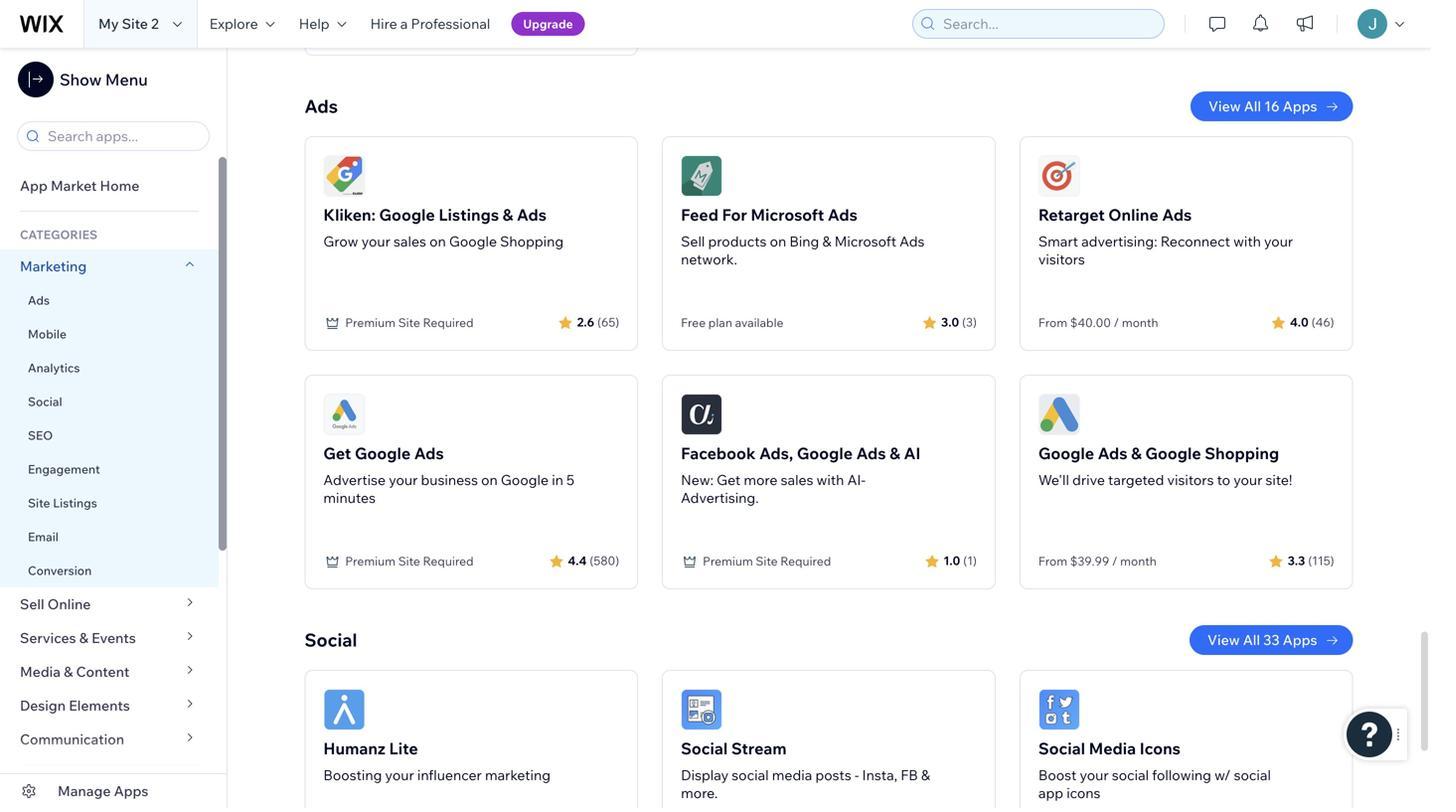 Task type: vqa. For each thing, say whether or not it's contained in the screenshot.
Test test test test testx
no



Task type: locate. For each thing, give the bounding box(es) containing it.
required down business
[[423, 554, 474, 569]]

social inside social stream display social media posts - insta, fb & more.
[[732, 767, 769, 784]]

$40.00
[[1071, 315, 1112, 330]]

1 vertical spatial sell
[[20, 596, 44, 613]]

sales inside the facebook ads, google ads & ai new: get more sales with ai- advertising.
[[781, 471, 814, 489]]

0 vertical spatial microsoft
[[751, 205, 825, 225]]

sell up "services"
[[20, 596, 44, 613]]

from
[[1039, 315, 1068, 330], [1039, 554, 1068, 569]]

google ads & google shopping logo image
[[1039, 394, 1081, 435]]

display
[[681, 767, 729, 784]]

0 vertical spatial sales
[[394, 233, 426, 250]]

sell
[[681, 233, 705, 250], [20, 596, 44, 613]]

2 vertical spatial apps
[[114, 782, 148, 800]]

1 horizontal spatial shopping
[[1205, 443, 1280, 463]]

premium site required for ads
[[345, 554, 474, 569]]

0 vertical spatial from
[[1039, 315, 1068, 330]]

view for ads
[[1209, 97, 1241, 115]]

view left '16'
[[1209, 97, 1241, 115]]

media up design
[[20, 663, 61, 681]]

on inside get google ads advertise your business on google in 5 minutes
[[481, 471, 498, 489]]

your right grow
[[362, 233, 391, 250]]

ads
[[305, 95, 338, 117], [517, 205, 547, 225], [828, 205, 858, 225], [1163, 205, 1192, 225], [900, 233, 925, 250], [28, 293, 50, 308], [414, 443, 444, 463], [857, 443, 886, 463], [1098, 443, 1128, 463]]

visitors left to
[[1168, 471, 1214, 489]]

1 horizontal spatial on
[[481, 471, 498, 489]]

0 horizontal spatial with
[[817, 471, 845, 489]]

1 vertical spatial all
[[1243, 631, 1261, 649]]

online down conversion
[[48, 596, 91, 613]]

communication link
[[0, 723, 219, 757]]

(115)
[[1309, 553, 1335, 568]]

1 from from the top
[[1039, 315, 1068, 330]]

from left "$40.00"
[[1039, 315, 1068, 330]]

retarget online ads logo image
[[1039, 155, 1081, 197]]

with left ai-
[[817, 471, 845, 489]]

visitors for google
[[1168, 471, 1214, 489]]

required for ads
[[423, 554, 474, 569]]

hire a professional link
[[359, 0, 502, 48]]

4.4
[[568, 553, 587, 568]]

email link
[[0, 520, 219, 554]]

0 vertical spatial media
[[20, 663, 61, 681]]

-
[[855, 767, 859, 784]]

content
[[76, 663, 130, 681]]

month
[[1122, 315, 1159, 330], [1121, 554, 1157, 569]]

site for facebook ads, google ads & ai
[[756, 554, 778, 569]]

humanz lite logo image
[[324, 689, 365, 731]]

/ for smart
[[1114, 315, 1120, 330]]

humanz
[[324, 739, 386, 759]]

apps for ads
[[1283, 97, 1318, 115]]

visitors inside retarget online ads smart advertising: reconnect with your visitors
[[1039, 251, 1085, 268]]

all for social
[[1243, 631, 1261, 649]]

with inside retarget online ads smart advertising: reconnect with your visitors
[[1234, 233, 1262, 250]]

seo link
[[0, 419, 219, 452]]

0 vertical spatial all
[[1244, 97, 1262, 115]]

reconnect
[[1161, 233, 1231, 250]]

3.3
[[1288, 553, 1306, 568]]

show
[[60, 70, 102, 89]]

1 vertical spatial sales
[[781, 471, 814, 489]]

on right business
[[481, 471, 498, 489]]

1 vertical spatial with
[[817, 471, 845, 489]]

online up 'advertising:'
[[1109, 205, 1159, 225]]

microsoft right the bing
[[835, 233, 897, 250]]

0 vertical spatial visitors
[[1039, 251, 1085, 268]]

(3)
[[962, 315, 977, 330]]

(1)
[[964, 553, 977, 568]]

month right $39.99
[[1121, 554, 1157, 569]]

1.0
[[944, 553, 961, 568]]

2 from from the top
[[1039, 554, 1068, 569]]

ads inside kliken: google listings & ads grow your sales on google shopping
[[517, 205, 547, 225]]

marketing
[[485, 767, 551, 784]]

apps right manage
[[114, 782, 148, 800]]

/ right $39.99
[[1112, 554, 1118, 569]]

visitors for smart
[[1039, 251, 1085, 268]]

feed
[[681, 205, 719, 225]]

stream
[[732, 739, 787, 759]]

sell inside feed for microsoft ads sell products on bing & microsoft ads network.
[[681, 233, 705, 250]]

in
[[552, 471, 564, 489]]

from left $39.99
[[1039, 554, 1068, 569]]

1 horizontal spatial media
[[1089, 739, 1137, 759]]

on left the bing
[[770, 233, 787, 250]]

0 vertical spatial online
[[1109, 205, 1159, 225]]

1 horizontal spatial sales
[[781, 471, 814, 489]]

visitors inside google ads & google shopping we'll drive targeted visitors to your site!
[[1168, 471, 1214, 489]]

2 horizontal spatial social
[[1234, 767, 1272, 784]]

1 horizontal spatial visitors
[[1168, 471, 1214, 489]]

0 horizontal spatial online
[[48, 596, 91, 613]]

with
[[1234, 233, 1262, 250], [817, 471, 845, 489]]

0 vertical spatial /
[[1114, 315, 1120, 330]]

1 vertical spatial media
[[1089, 739, 1137, 759]]

0 vertical spatial shopping
[[500, 233, 564, 250]]

ai
[[904, 443, 921, 463]]

seo
[[28, 428, 53, 443]]

0 vertical spatial get
[[324, 443, 351, 463]]

1 vertical spatial visitors
[[1168, 471, 1214, 489]]

advertising:
[[1082, 233, 1158, 250]]

1 horizontal spatial social
[[1112, 767, 1149, 784]]

sales
[[394, 233, 426, 250], [781, 471, 814, 489]]

1 social from the left
[[732, 767, 769, 784]]

upgrade
[[523, 16, 573, 31]]

ai-
[[848, 471, 866, 489]]

your right reconnect
[[1265, 233, 1294, 250]]

your left business
[[389, 471, 418, 489]]

social up display
[[681, 739, 728, 759]]

site listings link
[[0, 486, 219, 520]]

1 horizontal spatial online
[[1109, 205, 1159, 225]]

marketing
[[20, 258, 87, 275]]

online
[[1109, 205, 1159, 225], [48, 596, 91, 613]]

premium site required
[[345, 315, 474, 330], [345, 554, 474, 569], [703, 554, 831, 569]]

sell up the network.
[[681, 233, 705, 250]]

communication
[[20, 731, 127, 748]]

sales inside kliken: google listings & ads grow your sales on google shopping
[[394, 233, 426, 250]]

1 vertical spatial month
[[1121, 554, 1157, 569]]

with inside the facebook ads, google ads & ai new: get more sales with ai- advertising.
[[817, 471, 845, 489]]

1 vertical spatial listings
[[53, 496, 97, 511]]

app market home link
[[0, 169, 219, 203]]

0 horizontal spatial sell
[[20, 596, 44, 613]]

marketing link
[[0, 250, 219, 283]]

1 horizontal spatial with
[[1234, 233, 1262, 250]]

3.3 (115)
[[1288, 553, 1335, 568]]

1 vertical spatial shopping
[[1205, 443, 1280, 463]]

ads inside the facebook ads, google ads & ai new: get more sales with ai- advertising.
[[857, 443, 886, 463]]

view all 16 apps link
[[1191, 91, 1354, 121]]

media inside sidebar element
[[20, 663, 61, 681]]

view all 33 apps
[[1208, 631, 1318, 649]]

all
[[1244, 97, 1262, 115], [1243, 631, 1261, 649]]

0 horizontal spatial visitors
[[1039, 251, 1085, 268]]

on
[[430, 233, 446, 250], [770, 233, 787, 250], [481, 471, 498, 489]]

0 vertical spatial with
[[1234, 233, 1262, 250]]

microsoft up the bing
[[751, 205, 825, 225]]

facebook ads, google ads & ai logo image
[[681, 394, 723, 435]]

0 horizontal spatial on
[[430, 233, 446, 250]]

on for feed for microsoft ads
[[770, 233, 787, 250]]

view left 33
[[1208, 631, 1240, 649]]

from for google ads & google shopping
[[1039, 554, 1068, 569]]

0 vertical spatial month
[[1122, 315, 1159, 330]]

manage apps link
[[0, 775, 227, 808]]

engagement link
[[0, 452, 219, 486]]

media
[[20, 663, 61, 681], [1089, 739, 1137, 759]]

get inside get google ads advertise your business on google in 5 minutes
[[324, 443, 351, 463]]

ads inside sidebar element
[[28, 293, 50, 308]]

facebook
[[681, 443, 756, 463]]

(46)
[[1312, 315, 1335, 330]]

premium down advertising.
[[703, 554, 753, 569]]

your right to
[[1234, 471, 1263, 489]]

media left icons
[[1089, 739, 1137, 759]]

business
[[421, 471, 478, 489]]

1 vertical spatial microsoft
[[835, 233, 897, 250]]

my
[[98, 15, 119, 32]]

0 vertical spatial view
[[1209, 97, 1241, 115]]

1 vertical spatial from
[[1039, 554, 1068, 569]]

advertise
[[324, 471, 386, 489]]

media inside social media icons boost your social following w/ social app icons
[[1089, 739, 1137, 759]]

your down lite
[[385, 767, 414, 784]]

network.
[[681, 251, 738, 268]]

sell inside sidebar element
[[20, 596, 44, 613]]

1 vertical spatial online
[[48, 596, 91, 613]]

1 vertical spatial view
[[1208, 631, 1240, 649]]

social up boost
[[1039, 739, 1086, 759]]

/ right "$40.00"
[[1114, 315, 1120, 330]]

site for get google ads
[[398, 554, 420, 569]]

on right grow
[[430, 233, 446, 250]]

2.6 (65)
[[577, 315, 620, 330]]

media & content
[[20, 663, 130, 681]]

get up advertising.
[[717, 471, 741, 489]]

1 horizontal spatial get
[[717, 471, 741, 489]]

premium down 'minutes'
[[345, 554, 396, 569]]

Search apps... field
[[42, 122, 203, 150]]

0 horizontal spatial get
[[324, 443, 351, 463]]

social right the w/ at the right bottom of page
[[1234, 767, 1272, 784]]

required for listings
[[423, 315, 474, 330]]

2 horizontal spatial on
[[770, 233, 787, 250]]

apps right 33
[[1283, 631, 1318, 649]]

1 vertical spatial get
[[717, 471, 741, 489]]

w/
[[1215, 767, 1231, 784]]

all left '16'
[[1244, 97, 1262, 115]]

required
[[423, 315, 474, 330], [423, 554, 474, 569], [781, 554, 831, 569]]

1 horizontal spatial microsoft
[[835, 233, 897, 250]]

on inside feed for microsoft ads sell products on bing & microsoft ads network.
[[770, 233, 787, 250]]

3 social from the left
[[1234, 767, 1272, 784]]

premium
[[345, 315, 396, 330], [345, 554, 396, 569], [703, 554, 753, 569]]

1 horizontal spatial listings
[[439, 205, 499, 225]]

conversion link
[[0, 554, 219, 588]]

online inside sidebar element
[[48, 596, 91, 613]]

listings
[[439, 205, 499, 225], [53, 496, 97, 511]]

view all 16 apps
[[1209, 97, 1318, 115]]

(580)
[[590, 553, 620, 568]]

online inside retarget online ads smart advertising: reconnect with your visitors
[[1109, 205, 1159, 225]]

visitors
[[1039, 251, 1085, 268], [1168, 471, 1214, 489]]

online for sell
[[48, 596, 91, 613]]

premium down grow
[[345, 315, 396, 330]]

1 vertical spatial /
[[1112, 554, 1118, 569]]

social up seo in the bottom left of the page
[[28, 394, 62, 409]]

with right reconnect
[[1234, 233, 1262, 250]]

app
[[1039, 784, 1064, 802]]

show menu button
[[18, 62, 148, 97]]

targeted
[[1109, 471, 1165, 489]]

your up the icons
[[1080, 767, 1109, 784]]

apps right '16'
[[1283, 97, 1318, 115]]

all left 33
[[1243, 631, 1261, 649]]

1 horizontal spatial sell
[[681, 233, 705, 250]]

manage
[[58, 782, 111, 800]]

your inside humanz lite boosting your influencer marketing
[[385, 767, 414, 784]]

required down the facebook ads, google ads & ai new: get more sales with ai- advertising. at the bottom of the page
[[781, 554, 831, 569]]

0 vertical spatial sell
[[681, 233, 705, 250]]

premium site required for listings
[[345, 315, 474, 330]]

0 horizontal spatial listings
[[53, 496, 97, 511]]

0 horizontal spatial media
[[20, 663, 61, 681]]

site
[[122, 15, 148, 32], [398, 315, 420, 330], [28, 496, 50, 511], [398, 554, 420, 569], [756, 554, 778, 569]]

services & events
[[20, 629, 136, 647]]

required down kliken: google listings & ads grow your sales on google shopping
[[423, 315, 474, 330]]

fb
[[901, 767, 918, 784]]

/ for google
[[1112, 554, 1118, 569]]

premium for get
[[345, 554, 396, 569]]

get google ads logo image
[[324, 394, 365, 435]]

social down stream
[[732, 767, 769, 784]]

your
[[362, 233, 391, 250], [1265, 233, 1294, 250], [389, 471, 418, 489], [1234, 471, 1263, 489], [385, 767, 414, 784], [1080, 767, 1109, 784]]

month right "$40.00"
[[1122, 315, 1159, 330]]

0 vertical spatial apps
[[1283, 97, 1318, 115]]

visitors down smart
[[1039, 251, 1085, 268]]

sales down ads,
[[781, 471, 814, 489]]

get up advertise
[[324, 443, 351, 463]]

0 horizontal spatial sales
[[394, 233, 426, 250]]

social down icons
[[1112, 767, 1149, 784]]

0 horizontal spatial social
[[732, 767, 769, 784]]

plan
[[709, 315, 733, 330]]

2
[[151, 15, 159, 32]]

ads,
[[760, 443, 794, 463]]

0 vertical spatial listings
[[439, 205, 499, 225]]

sales right grow
[[394, 233, 426, 250]]

1 vertical spatial apps
[[1283, 631, 1318, 649]]

0 horizontal spatial microsoft
[[751, 205, 825, 225]]

0 horizontal spatial shopping
[[500, 233, 564, 250]]

ads link
[[0, 283, 219, 317]]

& inside social stream display social media posts - insta, fb & more.
[[922, 767, 931, 784]]

shopping inside kliken: google listings & ads grow your sales on google shopping
[[500, 233, 564, 250]]



Task type: describe. For each thing, give the bounding box(es) containing it.
required for google
[[781, 554, 831, 569]]

& inside the facebook ads, google ads & ai new: get more sales with ai- advertising.
[[890, 443, 901, 463]]

feed for microsoft ads logo image
[[681, 155, 723, 197]]

4.0 (46)
[[1290, 315, 1335, 330]]

influencer
[[417, 767, 482, 784]]

all for ads
[[1244, 97, 1262, 115]]

site!
[[1266, 471, 1293, 489]]

help
[[299, 15, 330, 32]]

site inside sidebar element
[[28, 496, 50, 511]]

mobile link
[[0, 317, 219, 351]]

help button
[[287, 0, 359, 48]]

kliken: google listings & ads grow your sales on google shopping
[[324, 205, 564, 250]]

show menu
[[60, 70, 148, 89]]

elements
[[69, 697, 130, 714]]

listings inside kliken: google listings & ads grow your sales on google shopping
[[439, 205, 499, 225]]

& inside kliken: google listings & ads grow your sales on google shopping
[[503, 205, 513, 225]]

feed for microsoft ads sell products on bing & microsoft ads network.
[[681, 205, 925, 268]]

mobile
[[28, 327, 67, 342]]

upgrade button
[[511, 12, 585, 36]]

your inside google ads & google shopping we'll drive targeted visitors to your site!
[[1234, 471, 1263, 489]]

boost
[[1039, 767, 1077, 784]]

engagement
[[28, 462, 100, 477]]

social stream display social media posts - insta, fb & more.
[[681, 739, 931, 802]]

icons
[[1140, 739, 1181, 759]]

online for retarget
[[1109, 205, 1159, 225]]

(65)
[[598, 315, 620, 330]]

advertising.
[[681, 489, 759, 507]]

your inside get google ads advertise your business on google in 5 minutes
[[389, 471, 418, 489]]

month for google
[[1121, 554, 1157, 569]]

a
[[400, 15, 408, 32]]

google ads & google shopping we'll drive targeted visitors to your site!
[[1039, 443, 1293, 489]]

google inside the facebook ads, google ads & ai new: get more sales with ai- advertising.
[[797, 443, 853, 463]]

social link
[[0, 385, 219, 419]]

month for smart
[[1122, 315, 1159, 330]]

listings inside sidebar element
[[53, 496, 97, 511]]

insta,
[[863, 767, 898, 784]]

posts
[[816, 767, 852, 784]]

to
[[1218, 471, 1231, 489]]

view for social
[[1208, 631, 1240, 649]]

social up humanz lite logo at the left
[[305, 629, 357, 651]]

media & content link
[[0, 655, 219, 689]]

from for retarget online ads
[[1039, 315, 1068, 330]]

social stream logo image
[[681, 689, 723, 731]]

shopping inside google ads & google shopping we'll drive targeted visitors to your site!
[[1205, 443, 1280, 463]]

Search... field
[[938, 10, 1158, 38]]

site for kliken: google listings & ads
[[398, 315, 420, 330]]

premium for facebook
[[703, 554, 753, 569]]

following
[[1153, 767, 1212, 784]]

services & events link
[[0, 621, 219, 655]]

analytics link
[[0, 351, 219, 385]]

get inside the facebook ads, google ads & ai new: get more sales with ai- advertising.
[[717, 471, 741, 489]]

your inside social media icons boost your social following w/ social app icons
[[1080, 767, 1109, 784]]

your inside retarget online ads smart advertising: reconnect with your visitors
[[1265, 233, 1294, 250]]

my site 2
[[98, 15, 159, 32]]

menu
[[105, 70, 148, 89]]

grow
[[324, 233, 358, 250]]

site listings
[[28, 496, 97, 511]]

services
[[20, 629, 76, 647]]

& inside feed for microsoft ads sell products on bing & microsoft ads network.
[[823, 233, 832, 250]]

analytics
[[28, 360, 80, 375]]

new:
[[681, 471, 714, 489]]

minutes
[[324, 489, 376, 507]]

hire
[[370, 15, 397, 32]]

available
[[735, 315, 784, 330]]

icons
[[1067, 784, 1101, 802]]

apps for social
[[1283, 631, 1318, 649]]

market
[[51, 177, 97, 194]]

social media icons boost your social following w/ social app icons
[[1039, 739, 1272, 802]]

products
[[708, 233, 767, 250]]

ads inside google ads & google shopping we'll drive targeted visitors to your site!
[[1098, 443, 1128, 463]]

view all 33 apps link
[[1190, 625, 1354, 655]]

your inside kliken: google listings & ads grow your sales on google shopping
[[362, 233, 391, 250]]

$39.99
[[1071, 554, 1110, 569]]

we'll
[[1039, 471, 1070, 489]]

4.4 (580)
[[568, 553, 620, 568]]

social inside social media icons boost your social following w/ social app icons
[[1039, 739, 1086, 759]]

sell online
[[20, 596, 91, 613]]

free plan available
[[681, 315, 784, 330]]

design elements
[[20, 697, 130, 714]]

events
[[92, 629, 136, 647]]

apps inside sidebar element
[[114, 782, 148, 800]]

from $39.99 / month
[[1039, 554, 1157, 569]]

kliken:
[[324, 205, 376, 225]]

hire a professional
[[370, 15, 491, 32]]

& inside google ads & google shopping we'll drive targeted visitors to your site!
[[1132, 443, 1142, 463]]

social inside sidebar element
[[28, 394, 62, 409]]

free
[[681, 315, 706, 330]]

social media icons logo image
[[1039, 689, 1081, 731]]

app
[[20, 177, 48, 194]]

kliken: google listings & ads logo image
[[324, 155, 365, 197]]

ads inside get google ads advertise your business on google in 5 minutes
[[414, 443, 444, 463]]

33
[[1264, 631, 1280, 649]]

smart
[[1039, 233, 1079, 250]]

conversion
[[28, 563, 92, 578]]

ads inside retarget online ads smart advertising: reconnect with your visitors
[[1163, 205, 1192, 225]]

design elements link
[[0, 689, 219, 723]]

premium site required for google
[[703, 554, 831, 569]]

on inside kliken: google listings & ads grow your sales on google shopping
[[430, 233, 446, 250]]

premium for kliken:
[[345, 315, 396, 330]]

drive
[[1073, 471, 1105, 489]]

4.0
[[1290, 315, 1309, 330]]

manage apps
[[58, 782, 148, 800]]

social inside social stream display social media posts - insta, fb & more.
[[681, 739, 728, 759]]

sell online link
[[0, 588, 219, 621]]

bing
[[790, 233, 820, 250]]

16
[[1265, 97, 1280, 115]]

5
[[567, 471, 575, 489]]

on for get google ads
[[481, 471, 498, 489]]

get google ads advertise your business on google in 5 minutes
[[324, 443, 575, 507]]

sidebar element
[[0, 48, 228, 808]]

email
[[28, 529, 59, 544]]

3.0 (3)
[[942, 315, 977, 330]]

boosting
[[324, 767, 382, 784]]

more.
[[681, 784, 718, 802]]

2 social from the left
[[1112, 767, 1149, 784]]



